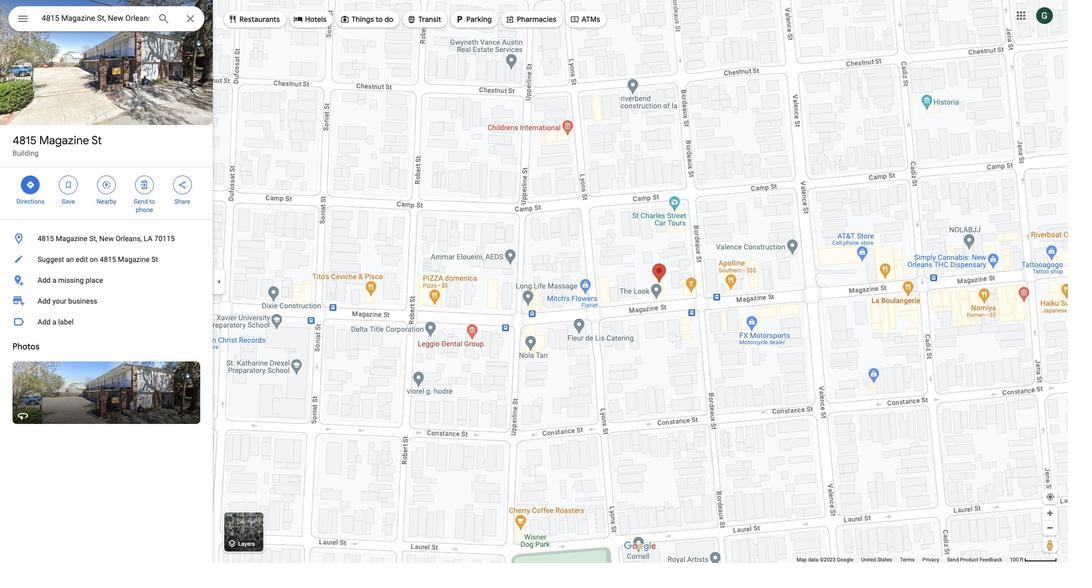 Task type: vqa. For each thing, say whether or not it's contained in the screenshot.
Add associated with Add a label
yes



Task type: describe. For each thing, give the bounding box(es) containing it.
parking
[[466, 15, 492, 24]]

directions
[[16, 198, 45, 206]]


[[505, 14, 515, 25]]

edit
[[76, 256, 88, 264]]


[[228, 14, 237, 25]]

building
[[13, 149, 39, 158]]

on
[[90, 256, 98, 264]]

 parking
[[455, 14, 492, 25]]

add a missing place
[[38, 276, 103, 285]]

terms
[[900, 558, 915, 563]]


[[140, 179, 149, 191]]

feedback
[[980, 558, 1002, 563]]

united
[[861, 558, 876, 563]]

to inside send to phone
[[149, 198, 155, 206]]

united states
[[861, 558, 892, 563]]

to inside  things to do
[[376, 15, 383, 24]]


[[294, 14, 303, 25]]

map data ©2023 google
[[797, 558, 854, 563]]

an
[[66, 256, 74, 264]]

your
[[52, 297, 66, 306]]

hotels
[[305, 15, 327, 24]]

magazine inside suggest an edit on 4815 magazine st button
[[118, 256, 150, 264]]

st,
[[89, 235, 97, 243]]

la
[[144, 235, 153, 243]]

place
[[86, 276, 103, 285]]


[[26, 179, 35, 191]]

4815 magazine st, new orleans, la 70115 button
[[0, 228, 213, 249]]

show street view coverage image
[[1043, 538, 1058, 553]]

save
[[62, 198, 75, 206]]

©2023
[[820, 558, 836, 563]]


[[455, 14, 464, 25]]

a for label
[[52, 318, 56, 327]]

photos
[[13, 342, 39, 353]]

show your location image
[[1046, 493, 1055, 502]]

data
[[808, 558, 819, 563]]

4815 magazine st main content
[[0, 0, 213, 564]]

pharmacies
[[517, 15, 557, 24]]


[[17, 11, 29, 26]]

4815 for st,
[[38, 235, 54, 243]]

send product feedback
[[947, 558, 1002, 563]]

google account: greg robinson  
(robinsongreg175@gmail.com) image
[[1037, 7, 1053, 24]]

add your business
[[38, 297, 97, 306]]

send for send product feedback
[[947, 558, 959, 563]]

layers
[[238, 542, 255, 548]]

send to phone
[[134, 198, 155, 214]]

 atms
[[570, 14, 600, 25]]

4815 magazine st building
[[13, 134, 102, 158]]

business
[[68, 297, 97, 306]]

suggest
[[38, 256, 64, 264]]


[[407, 14, 416, 25]]



Task type: locate. For each thing, give the bounding box(es) containing it.
 restaurants
[[228, 14, 280, 25]]

4815 right on
[[100, 256, 116, 264]]


[[102, 179, 111, 191]]

2 add from the top
[[38, 297, 51, 306]]

terms button
[[900, 557, 915, 564]]

4815
[[13, 134, 37, 148], [38, 235, 54, 243], [100, 256, 116, 264]]

2 vertical spatial add
[[38, 318, 51, 327]]

4815 inside 4815 magazine st building
[[13, 134, 37, 148]]

 pharmacies
[[505, 14, 557, 25]]

a inside add a label button
[[52, 318, 56, 327]]

a
[[52, 276, 56, 285], [52, 318, 56, 327]]

privacy button
[[923, 557, 940, 564]]

add down suggest
[[38, 276, 51, 285]]

 hotels
[[294, 14, 327, 25]]

a inside the add a missing place button
[[52, 276, 56, 285]]

0 vertical spatial add
[[38, 276, 51, 285]]

0 horizontal spatial 4815
[[13, 134, 37, 148]]

3 add from the top
[[38, 318, 51, 327]]

add for add your business
[[38, 297, 51, 306]]

to
[[376, 15, 383, 24], [149, 198, 155, 206]]

2 a from the top
[[52, 318, 56, 327]]

send inside button
[[947, 558, 959, 563]]

1 horizontal spatial st
[[151, 256, 158, 264]]

add for add a missing place
[[38, 276, 51, 285]]

magazine for st
[[39, 134, 89, 148]]

phone
[[136, 207, 153, 214]]

100 ft
[[1010, 558, 1024, 563]]

0 vertical spatial to
[[376, 15, 383, 24]]

suggest an edit on 4815 magazine st button
[[0, 249, 213, 270]]

nearby
[[97, 198, 116, 206]]

google
[[837, 558, 854, 563]]

add your business link
[[0, 291, 213, 312]]

footer
[[797, 557, 1010, 564]]

add left label
[[38, 318, 51, 327]]

 search field
[[8, 6, 204, 33]]

share
[[174, 198, 190, 206]]

add a missing place button
[[0, 270, 213, 291]]

none field inside 4815 magazine st, new orleans, la 70115 field
[[42, 12, 149, 25]]

0 horizontal spatial to
[[149, 198, 155, 206]]

2 horizontal spatial 4815
[[100, 256, 116, 264]]

4815 magazine st, new orleans, la 70115
[[38, 235, 175, 243]]

united states button
[[861, 557, 892, 564]]

states
[[878, 558, 892, 563]]

magazine inside 4815 magazine st, new orleans, la 70115 button
[[56, 235, 87, 243]]

collapse side panel image
[[213, 276, 225, 288]]

magazine inside 4815 magazine st building
[[39, 134, 89, 148]]

1 horizontal spatial 4815
[[38, 235, 54, 243]]

product
[[960, 558, 979, 563]]

0 horizontal spatial st
[[91, 134, 102, 148]]

st inside 4815 magazine st building
[[91, 134, 102, 148]]

suggest an edit on 4815 magazine st
[[38, 256, 158, 264]]

1 horizontal spatial to
[[376, 15, 383, 24]]

send left product
[[947, 558, 959, 563]]

1 vertical spatial 4815
[[38, 235, 54, 243]]

1 vertical spatial send
[[947, 558, 959, 563]]

google maps element
[[0, 0, 1068, 564]]

4815 up building
[[13, 134, 37, 148]]

70115
[[154, 235, 175, 243]]

0 horizontal spatial send
[[134, 198, 148, 206]]

add inside add your business link
[[38, 297, 51, 306]]

100 ft button
[[1010, 558, 1057, 563]]

magazine up an
[[56, 235, 87, 243]]

add a label
[[38, 318, 74, 327]]

 things to do
[[340, 14, 393, 25]]

magazine up 
[[39, 134, 89, 148]]


[[570, 14, 580, 25]]

None field
[[42, 12, 149, 25]]

1 vertical spatial to
[[149, 198, 155, 206]]

magazine
[[39, 134, 89, 148], [56, 235, 87, 243], [118, 256, 150, 264]]

add for add a label
[[38, 318, 51, 327]]


[[340, 14, 350, 25]]

add inside button
[[38, 276, 51, 285]]

4815 for st
[[13, 134, 37, 148]]

add
[[38, 276, 51, 285], [38, 297, 51, 306], [38, 318, 51, 327]]

1 horizontal spatial send
[[947, 558, 959, 563]]


[[64, 179, 73, 191]]

ft
[[1020, 558, 1024, 563]]

0 vertical spatial a
[[52, 276, 56, 285]]

add left your
[[38, 297, 51, 306]]

1 add from the top
[[38, 276, 51, 285]]

restaurants
[[239, 15, 280, 24]]

atms
[[582, 15, 600, 24]]

0 vertical spatial st
[[91, 134, 102, 148]]

add a label button
[[0, 312, 213, 333]]

to up phone
[[149, 198, 155, 206]]

magazine down orleans,
[[118, 256, 150, 264]]

transit
[[419, 15, 441, 24]]

zoom in image
[[1046, 510, 1054, 518]]

map
[[797, 558, 807, 563]]

send
[[134, 198, 148, 206], [947, 558, 959, 563]]

a for missing
[[52, 276, 56, 285]]

 button
[[8, 6, 38, 33]]

actions for 4815 magazine st region
[[0, 167, 213, 220]]

magazine for st,
[[56, 235, 87, 243]]

do
[[385, 15, 393, 24]]

 transit
[[407, 14, 441, 25]]

a left label
[[52, 318, 56, 327]]

to left do
[[376, 15, 383, 24]]

send inside send to phone
[[134, 198, 148, 206]]

1 a from the top
[[52, 276, 56, 285]]

0 vertical spatial 4815
[[13, 134, 37, 148]]

1 vertical spatial a
[[52, 318, 56, 327]]

1 vertical spatial magazine
[[56, 235, 87, 243]]

zoom out image
[[1046, 525, 1054, 533]]

4815 up suggest
[[38, 235, 54, 243]]

missing
[[58, 276, 84, 285]]

4815 Magazine St, New Orleans, LA 70115 field
[[8, 6, 204, 31]]

2 vertical spatial 4815
[[100, 256, 116, 264]]

privacy
[[923, 558, 940, 563]]

send product feedback button
[[947, 557, 1002, 564]]

footer containing map data ©2023 google
[[797, 557, 1010, 564]]

0 vertical spatial magazine
[[39, 134, 89, 148]]

orleans,
[[116, 235, 142, 243]]

send up phone
[[134, 198, 148, 206]]

100
[[1010, 558, 1019, 563]]

0 vertical spatial send
[[134, 198, 148, 206]]

things
[[352, 15, 374, 24]]

label
[[58, 318, 74, 327]]

new
[[99, 235, 114, 243]]

1 vertical spatial st
[[151, 256, 158, 264]]

send for send to phone
[[134, 198, 148, 206]]

st up ""
[[91, 134, 102, 148]]

add inside add a label button
[[38, 318, 51, 327]]

st inside button
[[151, 256, 158, 264]]

footer inside google maps element
[[797, 557, 1010, 564]]

st
[[91, 134, 102, 148], [151, 256, 158, 264]]


[[178, 179, 187, 191]]

2 vertical spatial magazine
[[118, 256, 150, 264]]

st down la at the top
[[151, 256, 158, 264]]

1 vertical spatial add
[[38, 297, 51, 306]]

a left missing in the left of the page
[[52, 276, 56, 285]]



